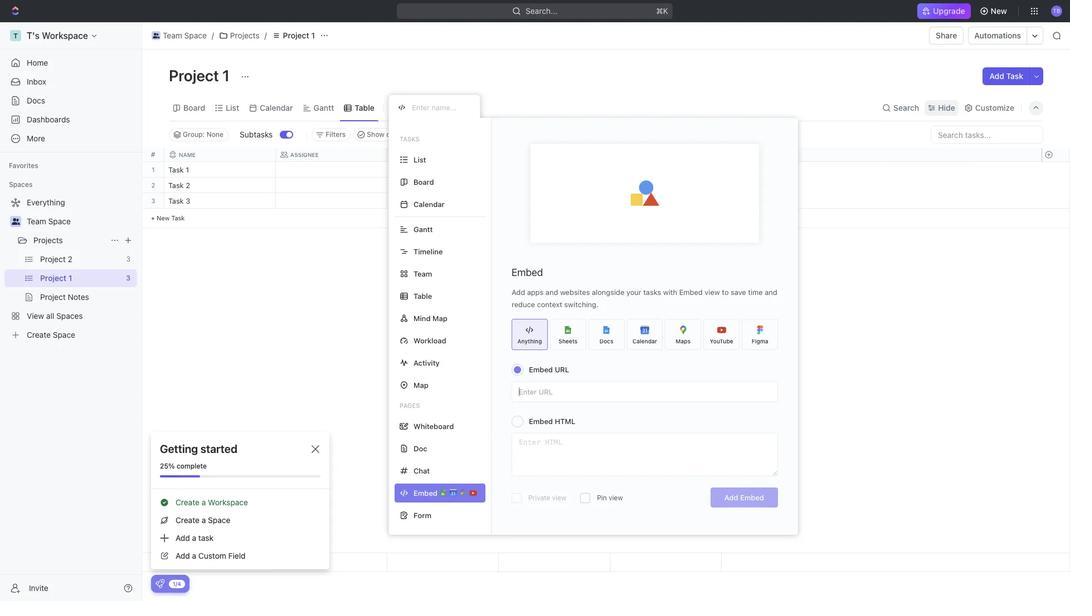 Task type: locate. For each thing, give the bounding box(es) containing it.
project
[[283, 31, 309, 40], [169, 66, 219, 85]]

a
[[202, 498, 206, 508], [202, 516, 206, 526], [192, 534, 196, 543], [192, 552, 196, 561]]

view
[[403, 103, 421, 112]]

list down tasks
[[414, 155, 426, 164]]

2 / from the left
[[265, 31, 267, 40]]

2 do from the top
[[404, 198, 414, 205]]

0 horizontal spatial 3
[[151, 197, 155, 205]]

0 vertical spatial map
[[433, 314, 447, 323]]

0 horizontal spatial user group image
[[11, 218, 20, 225]]

1 do from the top
[[404, 182, 414, 190]]

calendar link
[[258, 100, 293, 116]]

team space link inside sidebar navigation
[[27, 213, 135, 231]]

complete
[[177, 463, 207, 471]]

map
[[433, 314, 447, 323], [414, 381, 428, 390]]

1 horizontal spatial calendar
[[414, 200, 445, 209]]

view
[[705, 288, 720, 297], [552, 494, 566, 503], [609, 494, 623, 503]]

upgrade link
[[918, 3, 971, 19]]

new inside "grid"
[[157, 215, 170, 222]]

1 ‎task from the top
[[168, 166, 184, 174]]

1 vertical spatial new
[[157, 215, 170, 222]]

1 vertical spatial projects
[[33, 236, 63, 245]]

and
[[546, 288, 558, 297], [765, 288, 777, 297]]

create up add a task
[[176, 516, 200, 526]]

‎task 1
[[168, 166, 189, 174]]

0 vertical spatial gantt
[[314, 103, 334, 112]]

0 horizontal spatial /
[[212, 31, 214, 40]]

gantt
[[314, 103, 334, 112], [414, 225, 433, 234]]

1 / from the left
[[212, 31, 214, 40]]

tree containing team space
[[4, 194, 137, 344]]

1 vertical spatial table
[[414, 292, 432, 301]]

to do cell
[[387, 178, 499, 193], [387, 193, 499, 208]]

inbox
[[27, 77, 46, 86]]

25% complete
[[160, 463, 207, 471]]

0 vertical spatial team
[[163, 31, 182, 40]]

task down ‎task 2
[[168, 197, 184, 206]]

add inside button
[[724, 494, 738, 503]]

view button
[[388, 95, 425, 121]]

table up mind
[[414, 292, 432, 301]]

1 vertical spatial space
[[48, 217, 71, 226]]

youtube
[[710, 338, 733, 345]]

add task button
[[983, 67, 1030, 85]]

new down task 3
[[157, 215, 170, 222]]

calendar up subtasks "button"
[[260, 103, 293, 112]]

0 horizontal spatial and
[[546, 288, 558, 297]]

press space to select this row. row
[[142, 162, 164, 178], [164, 162, 722, 179], [142, 178, 164, 193], [164, 178, 722, 195], [142, 193, 164, 209], [164, 193, 722, 211], [164, 554, 722, 573]]

row group
[[142, 162, 164, 229], [164, 162, 722, 229], [1042, 162, 1070, 229], [1042, 554, 1070, 572]]

0 horizontal spatial 2
[[151, 182, 155, 189]]

1 vertical spatial task
[[168, 197, 184, 206]]

board
[[183, 103, 205, 112], [414, 178, 434, 186]]

view right private
[[552, 494, 566, 503]]

chat
[[414, 467, 430, 476]]

table
[[355, 103, 375, 112], [414, 292, 432, 301]]

2 to do cell from the top
[[387, 193, 499, 208]]

0 horizontal spatial list
[[226, 103, 239, 112]]

0 vertical spatial list
[[226, 103, 239, 112]]

0 vertical spatial task
[[1006, 71, 1023, 81]]

1
[[311, 31, 315, 40], [222, 66, 230, 85], [186, 166, 189, 174], [152, 166, 155, 173]]

user group image inside tree
[[11, 218, 20, 225]]

1 horizontal spatial new
[[991, 6, 1007, 16]]

switching.
[[564, 300, 599, 309]]

0 horizontal spatial calendar
[[260, 103, 293, 112]]

table up show
[[355, 103, 375, 112]]

and up the context
[[546, 288, 558, 297]]

1 vertical spatial board
[[414, 178, 434, 186]]

1 horizontal spatial /
[[265, 31, 267, 40]]

docs right sheets
[[600, 338, 613, 345]]

embed for embed
[[512, 267, 543, 279]]

1 to do cell from the top
[[387, 178, 499, 193]]

gantt up timeline
[[414, 225, 433, 234]]

2 horizontal spatial team
[[414, 269, 432, 278]]

embed
[[512, 267, 543, 279], [679, 288, 703, 297], [529, 366, 553, 375], [529, 417, 553, 426], [740, 494, 764, 503]]

new inside button
[[991, 6, 1007, 16]]

0 vertical spatial team space link
[[149, 29, 210, 42]]

1 vertical spatial team space
[[27, 217, 71, 226]]

2 ‎task from the top
[[168, 181, 184, 190]]

‎task 2
[[168, 181, 190, 190]]

add task
[[990, 71, 1023, 81]]

0 vertical spatial to
[[394, 182, 403, 190]]

1 horizontal spatial 2
[[186, 181, 190, 190]]

onboarding checklist button element
[[156, 580, 164, 589]]

‎task down the '‎task 1'
[[168, 181, 184, 190]]

grid
[[142, 148, 1070, 573]]

1 vertical spatial to do
[[394, 198, 414, 205]]

grid containing ‎task 1
[[142, 148, 1070, 573]]

1 horizontal spatial team space
[[163, 31, 207, 40]]

share
[[936, 31, 957, 40]]

to inside add apps and websites alongside your tasks with embed view to save time and reduce context switching.
[[722, 288, 729, 297]]

space
[[184, 31, 207, 40], [48, 217, 71, 226], [208, 516, 230, 526]]

to do cell for task 3
[[387, 193, 499, 208]]

0 vertical spatial ‎task
[[168, 166, 184, 174]]

1 horizontal spatial map
[[433, 314, 447, 323]]

row
[[164, 148, 722, 162]]

row inside "grid"
[[164, 148, 722, 162]]

cell
[[276, 162, 387, 177], [387, 162, 499, 177], [499, 162, 610, 177], [276, 178, 387, 193], [499, 178, 610, 193], [276, 193, 387, 208], [499, 193, 610, 208]]

tasks
[[400, 135, 420, 143]]

1 horizontal spatial project
[[283, 31, 309, 40]]

Enter name... field
[[411, 103, 471, 113]]

docs inside docs link
[[27, 96, 45, 105]]

docs down inbox
[[27, 96, 45, 105]]

3
[[186, 197, 190, 206], [151, 197, 155, 205]]

board link
[[181, 100, 205, 116]]

0 vertical spatial do
[[404, 182, 414, 190]]

to do
[[394, 182, 414, 190], [394, 198, 414, 205]]

a up task
[[202, 516, 206, 526]]

do down tasks
[[404, 182, 414, 190]]

2 to do from the top
[[394, 198, 414, 205]]

subtasks button
[[235, 126, 280, 144]]

0 vertical spatial calendar
[[260, 103, 293, 112]]

press space to select this row. row containing 1
[[142, 162, 164, 178]]

0 horizontal spatial space
[[48, 217, 71, 226]]

task inside press space to select this row. row
[[168, 197, 184, 206]]

2 inside 1 2 3
[[151, 182, 155, 189]]

0 vertical spatial docs
[[27, 96, 45, 105]]

a for custom
[[192, 552, 196, 561]]

2 up task 3
[[186, 181, 190, 190]]

list
[[226, 103, 239, 112], [414, 155, 426, 164]]

new up automations
[[991, 6, 1007, 16]]

1 horizontal spatial docs
[[600, 338, 613, 345]]

1 vertical spatial team
[[27, 217, 46, 226]]

press space to select this row. row containing 2
[[142, 178, 164, 193]]

1 horizontal spatial space
[[184, 31, 207, 40]]

1 horizontal spatial view
[[609, 494, 623, 503]]

search...
[[526, 6, 558, 16]]

1 horizontal spatial team
[[163, 31, 182, 40]]

2 horizontal spatial view
[[705, 288, 720, 297]]

view for pin view
[[609, 494, 623, 503]]

2 vertical spatial team
[[414, 269, 432, 278]]

add apps and websites alongside your tasks with embed view to save time and reduce context switching.
[[512, 288, 777, 309]]

user group image inside team space link
[[153, 33, 160, 38]]

press space to select this row. row containing 3
[[142, 193, 164, 209]]

1 vertical spatial team space link
[[27, 213, 135, 231]]

url
[[555, 366, 569, 375]]

embed for embed html
[[529, 417, 553, 426]]

board left list link
[[183, 103, 205, 112]]

create for create a workspace
[[176, 498, 200, 508]]

add
[[990, 71, 1004, 81], [512, 288, 525, 297], [724, 494, 738, 503], [176, 534, 190, 543], [176, 552, 190, 561]]

1 horizontal spatial project 1
[[283, 31, 315, 40]]

add for add task
[[990, 71, 1004, 81]]

view right pin
[[609, 494, 623, 503]]

to
[[394, 182, 403, 190], [394, 198, 403, 205], [722, 288, 729, 297]]

0 horizontal spatial board
[[183, 103, 205, 112]]

2 vertical spatial space
[[208, 516, 230, 526]]

1 vertical spatial ‎task
[[168, 181, 184, 190]]

press space to select this row. row containing ‎task 1
[[164, 162, 722, 179]]

add for add a task
[[176, 534, 190, 543]]

0 vertical spatial team space
[[163, 31, 207, 40]]

calendar left maps
[[633, 338, 657, 345]]

team space link
[[149, 29, 210, 42], [27, 213, 135, 231]]

1 horizontal spatial and
[[765, 288, 777, 297]]

1 inside press space to select this row. row
[[186, 166, 189, 174]]

1 create from the top
[[176, 498, 200, 508]]

activity
[[414, 359, 440, 368]]

1 horizontal spatial user group image
[[153, 33, 160, 38]]

1 vertical spatial docs
[[600, 338, 613, 345]]

user group image
[[153, 33, 160, 38], [11, 218, 20, 225]]

1 vertical spatial do
[[404, 198, 414, 205]]

1 to do from the top
[[394, 182, 414, 190]]

3 left task 3
[[151, 197, 155, 205]]

/
[[212, 31, 214, 40], [265, 31, 267, 40]]

0 vertical spatial board
[[183, 103, 205, 112]]

docs
[[27, 96, 45, 105], [600, 338, 613, 345]]

0 horizontal spatial view
[[552, 494, 566, 503]]

0 vertical spatial table
[[355, 103, 375, 112]]

getting started
[[160, 443, 237, 456]]

0 horizontal spatial docs
[[27, 96, 45, 105]]

0 horizontal spatial new
[[157, 215, 170, 222]]

spaces
[[9, 181, 33, 189]]

2 horizontal spatial calendar
[[633, 338, 657, 345]]

tree
[[4, 194, 137, 344]]

0 horizontal spatial team
[[27, 217, 46, 226]]

view left save
[[705, 288, 720, 297]]

add for add embed
[[724, 494, 738, 503]]

to for task 3
[[394, 198, 403, 205]]

0 vertical spatial to do cell
[[387, 178, 499, 193]]

tree inside sidebar navigation
[[4, 194, 137, 344]]

0 horizontal spatial project
[[169, 66, 219, 85]]

‎task up ‎task 2
[[168, 166, 184, 174]]

add inside add apps and websites alongside your tasks with embed view to save time and reduce context switching.
[[512, 288, 525, 297]]

0 horizontal spatial team space link
[[27, 213, 135, 231]]

a up create a space
[[202, 498, 206, 508]]

a left task
[[192, 534, 196, 543]]

subtasks
[[240, 130, 273, 139]]

anything
[[517, 338, 542, 345]]

websites
[[560, 288, 590, 297]]

1 vertical spatial create
[[176, 516, 200, 526]]

0 horizontal spatial team space
[[27, 217, 71, 226]]

do for ‎task 2
[[404, 182, 414, 190]]

calendar inside calendar link
[[260, 103, 293, 112]]

map down activity
[[414, 381, 428, 390]]

project 1
[[283, 31, 315, 40], [169, 66, 233, 85]]

time
[[748, 288, 763, 297]]

form
[[414, 511, 431, 520]]

calendar up timeline
[[414, 200, 445, 209]]

timeline
[[414, 247, 443, 256]]

2
[[186, 181, 190, 190], [151, 182, 155, 189]]

workspace
[[208, 498, 248, 508]]

create for create a space
[[176, 516, 200, 526]]

2 left ‎task 2
[[151, 182, 155, 189]]

1 horizontal spatial table
[[414, 292, 432, 301]]

automations
[[975, 31, 1021, 40]]

customize
[[975, 103, 1014, 112]]

map right mind
[[433, 314, 447, 323]]

add inside button
[[990, 71, 1004, 81]]

1 vertical spatial to
[[394, 198, 403, 205]]

share button
[[929, 27, 964, 45]]

new for new
[[991, 6, 1007, 16]]

0 vertical spatial to do
[[394, 182, 414, 190]]

a down add a task
[[192, 552, 196, 561]]

0 horizontal spatial projects link
[[33, 232, 106, 250]]

2 vertical spatial to
[[722, 288, 729, 297]]

show
[[367, 130, 385, 139]]

task inside button
[[1006, 71, 1023, 81]]

1 vertical spatial user group image
[[11, 218, 20, 225]]

project 1 link
[[269, 29, 318, 42]]

⌘k
[[656, 6, 669, 16]]

list up subtasks "button"
[[226, 103, 239, 112]]

space inside sidebar navigation
[[48, 217, 71, 226]]

0 vertical spatial user group image
[[153, 33, 160, 38]]

private view
[[528, 494, 566, 503]]

0 vertical spatial projects
[[230, 31, 260, 40]]

1 horizontal spatial 3
[[186, 197, 190, 206]]

2 create from the top
[[176, 516, 200, 526]]

1 horizontal spatial projects
[[230, 31, 260, 40]]

task up 'customize'
[[1006, 71, 1023, 81]]

1 horizontal spatial team space link
[[149, 29, 210, 42]]

new task
[[157, 215, 185, 222]]

0 vertical spatial create
[[176, 498, 200, 508]]

projects
[[230, 31, 260, 40], [33, 236, 63, 245]]

1 vertical spatial project 1
[[169, 66, 233, 85]]

gantt left the table link
[[314, 103, 334, 112]]

1 vertical spatial list
[[414, 155, 426, 164]]

0 horizontal spatial projects
[[33, 236, 63, 245]]

team
[[163, 31, 182, 40], [27, 217, 46, 226], [414, 269, 432, 278]]

0 horizontal spatial map
[[414, 381, 428, 390]]

3 down ‎task 2
[[186, 197, 190, 206]]

‎task
[[168, 166, 184, 174], [168, 181, 184, 190]]

task
[[1006, 71, 1023, 81], [168, 197, 184, 206], [171, 215, 185, 222]]

board down tasks
[[414, 178, 434, 186]]

0 horizontal spatial table
[[355, 103, 375, 112]]

1 and from the left
[[546, 288, 558, 297]]

and right time
[[765, 288, 777, 297]]

your
[[626, 288, 641, 297]]

task down task 3
[[171, 215, 185, 222]]

create up create a space
[[176, 498, 200, 508]]

1 horizontal spatial projects link
[[216, 29, 262, 42]]

do up timeline
[[404, 198, 414, 205]]

2 inside press space to select this row. row
[[186, 181, 190, 190]]

1/4
[[173, 581, 181, 588]]

tasks
[[643, 288, 661, 297]]

1 vertical spatial to do cell
[[387, 193, 499, 208]]

0 vertical spatial projects link
[[216, 29, 262, 42]]

getting
[[160, 443, 198, 456]]

25%
[[160, 463, 175, 471]]

0 vertical spatial new
[[991, 6, 1007, 16]]

2 vertical spatial calendar
[[633, 338, 657, 345]]

task for add task
[[1006, 71, 1023, 81]]

0 vertical spatial project
[[283, 31, 309, 40]]

1 horizontal spatial gantt
[[414, 225, 433, 234]]



Task type: describe. For each thing, give the bounding box(es) containing it.
view inside add apps and websites alongside your tasks with embed view to save time and reduce context switching.
[[705, 288, 720, 297]]

1 vertical spatial map
[[414, 381, 428, 390]]

embed inside add apps and websites alongside your tasks with embed view to save time and reduce context switching.
[[679, 288, 703, 297]]

pages
[[400, 402, 420, 410]]

dashboards link
[[4, 111, 137, 129]]

table link
[[353, 100, 375, 116]]

task
[[198, 534, 214, 543]]

new for new task
[[157, 215, 170, 222]]

docs link
[[4, 92, 137, 110]]

close image
[[312, 446, 319, 454]]

add a task
[[176, 534, 214, 543]]

upgrade
[[933, 6, 965, 16]]

a for task
[[192, 534, 196, 543]]

started
[[201, 443, 237, 456]]

workload
[[414, 336, 446, 345]]

2 horizontal spatial space
[[208, 516, 230, 526]]

add embed
[[724, 494, 764, 503]]

projects inside tree
[[33, 236, 63, 245]]

1 vertical spatial projects link
[[33, 232, 106, 250]]

0 horizontal spatial project 1
[[169, 66, 233, 85]]

search
[[894, 103, 919, 112]]

inbox link
[[4, 73, 137, 91]]

with
[[663, 288, 677, 297]]

team space inside sidebar navigation
[[27, 217, 71, 226]]

#
[[151, 150, 155, 159]]

do for task 3
[[404, 198, 414, 205]]

list link
[[224, 100, 239, 116]]

dashboards
[[27, 115, 70, 124]]

save
[[731, 288, 746, 297]]

press space to select this row. row containing task 3
[[164, 193, 722, 211]]

alongside
[[592, 288, 624, 297]]

0 vertical spatial space
[[184, 31, 207, 40]]

0 vertical spatial project 1
[[283, 31, 315, 40]]

mind map
[[414, 314, 447, 323]]

home
[[27, 58, 48, 67]]

new button
[[975, 2, 1014, 20]]

mind
[[414, 314, 431, 323]]

show closed button
[[353, 128, 413, 142]]

1 vertical spatial project
[[169, 66, 219, 85]]

team inside tree
[[27, 217, 46, 226]]

embed for embed url
[[529, 366, 553, 375]]

Search tasks... text field
[[931, 127, 1043, 143]]

2 and from the left
[[765, 288, 777, 297]]

1 vertical spatial gantt
[[414, 225, 433, 234]]

context
[[537, 300, 562, 309]]

onboarding checklist button image
[[156, 580, 164, 589]]

embed url
[[529, 366, 569, 375]]

1 horizontal spatial board
[[414, 178, 434, 186]]

a for space
[[202, 516, 206, 526]]

task for new task
[[171, 215, 185, 222]]

embed inside button
[[740, 494, 764, 503]]

1 2 3
[[151, 166, 155, 205]]

invite
[[29, 584, 48, 593]]

pin
[[597, 494, 607, 503]]

favorites button
[[4, 159, 43, 173]]

maps
[[676, 338, 691, 345]]

field
[[228, 552, 246, 561]]

custom
[[198, 552, 226, 561]]

customize button
[[961, 100, 1018, 116]]

home link
[[4, 54, 137, 72]]

2 for ‎task
[[186, 181, 190, 190]]

row group containing ‎task 1
[[164, 162, 722, 229]]

create a workspace
[[176, 498, 248, 508]]

‎task for ‎task 1
[[168, 166, 184, 174]]

a for workspace
[[202, 498, 206, 508]]

create a space
[[176, 516, 230, 526]]

view button
[[388, 100, 425, 116]]

sidebar navigation
[[0, 22, 142, 602]]

pin view
[[597, 494, 623, 503]]

press space to select this row. row containing ‎task 2
[[164, 178, 722, 195]]

automations button
[[969, 27, 1027, 44]]

Enter URL text field
[[512, 382, 778, 402]]

add a custom field
[[176, 552, 246, 561]]

gantt link
[[311, 100, 334, 116]]

sheets
[[559, 338, 578, 345]]

to for ‎task 2
[[394, 182, 403, 190]]

row group containing 1 2 3
[[142, 162, 164, 229]]

view for private view
[[552, 494, 566, 503]]

search button
[[879, 100, 923, 116]]

closed
[[386, 130, 408, 139]]

task 3
[[168, 197, 190, 206]]

to do for task 3
[[394, 198, 414, 205]]

1 horizontal spatial list
[[414, 155, 426, 164]]

apps
[[527, 288, 544, 297]]

1 inside 1 2 3
[[152, 166, 155, 173]]

to do for ‎task 2
[[394, 182, 414, 190]]

hide
[[938, 103, 955, 112]]

add embed button
[[711, 488, 778, 508]]

private
[[528, 494, 550, 503]]

0 horizontal spatial gantt
[[314, 103, 334, 112]]

add for add a custom field
[[176, 552, 190, 561]]

‎task for ‎task 2
[[168, 181, 184, 190]]

reduce
[[512, 300, 535, 309]]

show closed
[[367, 130, 408, 139]]

embed html
[[529, 417, 575, 426]]

favorites
[[9, 162, 38, 170]]

Enter HTML text field
[[512, 434, 778, 477]]

1 vertical spatial calendar
[[414, 200, 445, 209]]

to do cell for ‎task 2
[[387, 178, 499, 193]]

whiteboard
[[414, 422, 454, 431]]

hide button
[[925, 100, 959, 116]]

add for add apps and websites alongside your tasks with embed view to save time and reduce context switching.
[[512, 288, 525, 297]]

2 for 1
[[151, 182, 155, 189]]

doc
[[414, 445, 427, 453]]

html
[[555, 417, 575, 426]]



Task type: vqa. For each thing, say whether or not it's contained in the screenshot.
Name This Doc... "field"
no



